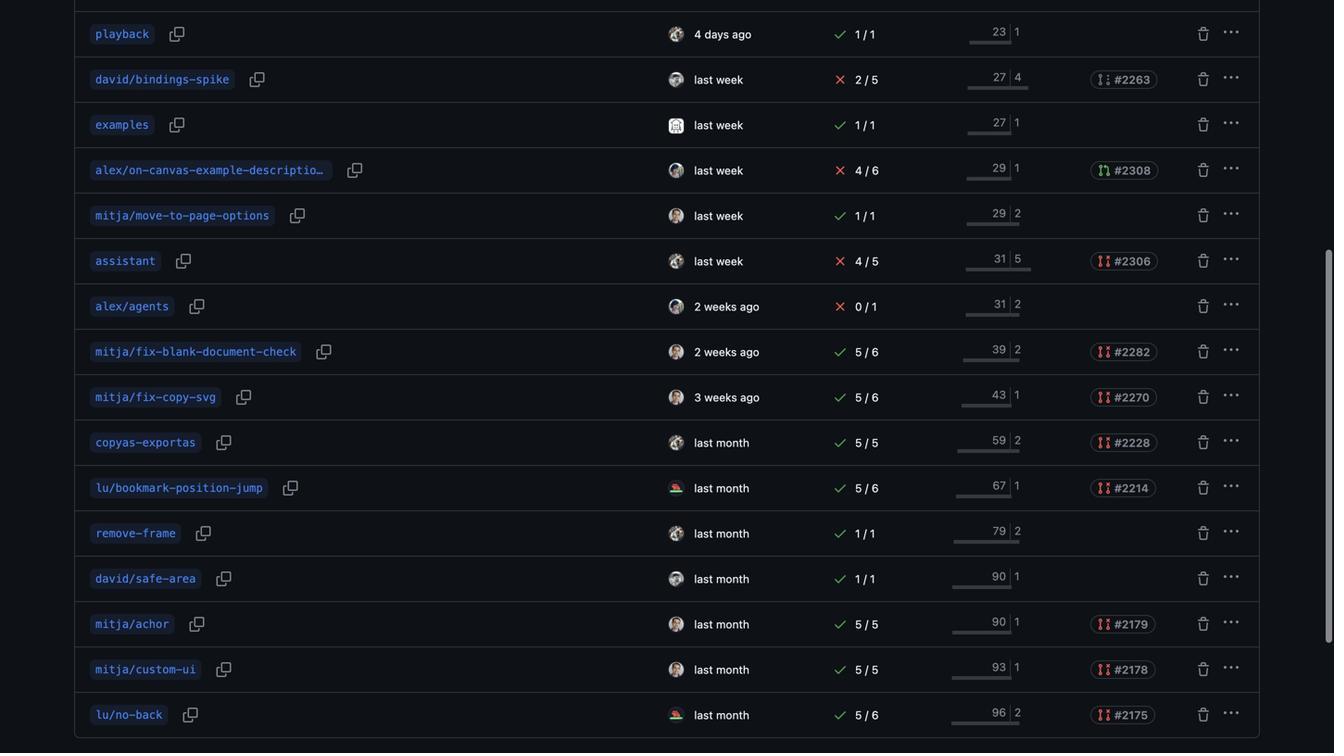 Task type: vqa. For each thing, say whether or not it's contained in the screenshot.


Task type: locate. For each thing, give the bounding box(es) containing it.
branch menu image for 2175
[[1224, 706, 1239, 721]]

1 5 / 6 from the top
[[855, 346, 879, 359]]

6 delete branch image from the top
[[1196, 390, 1211, 405]]

1 27 from the top
[[993, 70, 1006, 83]]

1 vertical spatial 5 / 5
[[855, 618, 879, 631]]

2 mitja/fix- from the top
[[95, 391, 162, 404]]

1 vertical spatial 27
[[993, 116, 1006, 129]]

2 down the ahead behind count: 36 image
[[1015, 297, 1021, 310]]

david/bindings-
[[95, 73, 196, 86]]

2 1 / 1 from the top
[[855, 119, 875, 132]]

1 week from the top
[[716, 73, 743, 86]]

copy branch name to clipboard image down descriptions
[[290, 208, 305, 223]]

9 last from the top
[[694, 573, 713, 586]]

mitja/fix- down alex/agents link
[[95, 346, 162, 359]]

# up # 2308
[[1115, 73, 1122, 86]]

delete branch image for 2228
[[1196, 436, 1211, 450]]

mitja/fix- inside mitja/fix-blank-document-check link
[[95, 346, 162, 359]]

sc 9kayk9 0 image left the # 2306
[[1098, 255, 1111, 268]]

12 last from the top
[[694, 709, 713, 722]]

5 / 5 for 90
[[855, 618, 879, 631]]

23
[[993, 25, 1006, 38]]

branch menu image for exportas
[[1224, 434, 1239, 448]]

2 right the 79
[[1015, 524, 1021, 537]]

4 sc 9kayk9 0 image from the top
[[1098, 391, 1111, 404]]

ahead behind count: 91 image down ahead behind count: 81 image
[[952, 568, 1068, 589]]

9 # from the top
[[1115, 663, 1122, 676]]

steveruizok image up somehats icon
[[669, 254, 684, 269]]

39
[[992, 343, 1006, 356]]

7 last from the top
[[694, 482, 713, 495]]

# for 2263
[[1115, 73, 1122, 86]]

sc 9kayk9 0 image left # 2308
[[1098, 164, 1111, 177]]

alex/on-canvas-example-descriptions
[[95, 164, 330, 177]]

2 steveruizok image from the top
[[669, 526, 684, 541]]

david/safe-
[[95, 573, 169, 586]]

2 delete branch image from the top
[[1196, 254, 1211, 269]]

27 up "ahead behind count: 30" image
[[993, 116, 1006, 129]]

ahead behind count: 81 image
[[952, 523, 1068, 544]]

copy branch name to clipboard image right check at the left top of the page
[[317, 345, 331, 360]]

1 29 from the top
[[993, 161, 1006, 174]]

ahead behind count: 31 image containing 29
[[952, 205, 1068, 226]]

copy branch name to clipboard image up the canvas- in the top of the page
[[169, 118, 184, 133]]

/ for remove-frame
[[864, 527, 867, 540]]

2 5 / 6 from the top
[[855, 391, 879, 404]]

somehats image
[[669, 299, 684, 314]]

31
[[994, 252, 1006, 265], [994, 297, 1006, 310]]

2 inside ahead behind count: 61 image
[[1015, 434, 1021, 447]]

mitjabezensek image down somehats image
[[669, 208, 684, 223]]

2 weeks ago for 5
[[694, 346, 760, 359]]

remove-frame link
[[90, 524, 181, 544]]

4 week from the top
[[716, 209, 743, 222]]

0 vertical spatial steveruizok image
[[669, 27, 684, 42]]

2 weeks ago up 3 weeks ago
[[694, 346, 760, 359]]

huppy bot[bot] image
[[669, 119, 684, 134]]

last month for # 2228
[[694, 436, 750, 449]]

5 / 5 button for 59
[[828, 428, 883, 458]]

0 vertical spatial 29
[[993, 161, 1006, 174]]

copy branch name to clipboard image up david/bindings-spike
[[169, 27, 184, 42]]

1 steveruizok image from the top
[[669, 436, 684, 450]]

copy branch name to clipboard image right descriptions
[[347, 163, 362, 178]]

1 inside "ahead behind count: 30" image
[[1015, 161, 1020, 174]]

# up '# 2228'
[[1115, 391, 1122, 404]]

david/bindings-spike link
[[90, 69, 235, 90]]

2282
[[1122, 346, 1150, 359]]

ago right somehats icon
[[740, 300, 760, 313]]

copyas-exportas
[[95, 436, 196, 449]]

mitja/custom-
[[95, 663, 182, 676]]

2 right 96
[[1015, 706, 1021, 719]]

2 row from the top
[[74, 12, 1260, 57]]

sc 9kayk9 0 image
[[1098, 164, 1111, 177], [1098, 436, 1111, 449], [1098, 482, 1111, 495], [1098, 618, 1111, 631], [1098, 663, 1111, 676], [1098, 709, 1111, 722]]

mitjabezensek image
[[669, 208, 684, 223], [669, 390, 684, 405], [669, 617, 684, 632], [669, 663, 684, 677]]

5 inside the ahead behind count: 36 image
[[1015, 252, 1022, 265]]

5 / 6 button for 96
[[828, 701, 884, 730]]

2 / 5 button
[[828, 65, 883, 95]]

5 sc 9kayk9 0 image from the top
[[1098, 663, 1111, 676]]

2 5 / 6 button from the top
[[828, 383, 884, 412]]

5 last month from the top
[[694, 618, 750, 631]]

lu/bookmark-
[[95, 482, 176, 495]]

93
[[992, 661, 1006, 674]]

27
[[993, 70, 1006, 83], [993, 116, 1006, 129]]

jump
[[236, 482, 263, 495]]

copy branch name to clipboard image down mitja/move-to-page-options link
[[176, 254, 191, 269]]

2 sc 9kayk9 0 image from the top
[[1098, 436, 1111, 449]]

copy branch name to clipboard image right frame at left
[[196, 526, 211, 541]]

sc 9kayk9 0 image for # 2179
[[1098, 618, 1111, 631]]

mitja/fix- inside mitja/fix-copy-svg link
[[95, 391, 162, 404]]

delete branch image for 2178
[[1196, 663, 1211, 677]]

steveruizok image left days
[[669, 27, 684, 42]]

1 2 weeks ago from the top
[[694, 300, 760, 313]]

2 sc 9kayk9 0 image from the top
[[1098, 255, 1111, 268]]

delete branch image
[[1196, 208, 1211, 223], [1196, 254, 1211, 269], [1196, 299, 1211, 314], [1196, 436, 1211, 450], [1196, 481, 1211, 496], [1196, 617, 1211, 632], [1196, 663, 1211, 677]]

90 up the 93 at the bottom of the page
[[992, 615, 1006, 628]]

ahead behind count: 44 image
[[952, 386, 1068, 408]]

1 vertical spatial 90
[[992, 615, 1006, 628]]

last for frame
[[694, 527, 713, 540]]

2214
[[1122, 482, 1149, 495]]

area
[[169, 573, 196, 586]]

copy branch name to clipboard image for alex/on-canvas-example-descriptions
[[347, 163, 362, 178]]

27 inside ahead behind count: 28 image
[[993, 116, 1006, 129]]

1
[[1015, 25, 1020, 38], [855, 28, 860, 41], [870, 28, 875, 41], [1015, 116, 1020, 129], [855, 119, 860, 132], [870, 119, 875, 132], [1015, 161, 1020, 174], [855, 209, 860, 222], [870, 209, 875, 222], [872, 300, 877, 313], [1015, 388, 1020, 401], [1015, 479, 1020, 492], [855, 527, 860, 540], [870, 527, 875, 540], [1015, 570, 1020, 583], [855, 573, 860, 586], [870, 573, 875, 586], [1015, 615, 1020, 628], [1015, 661, 1020, 674]]

/
[[864, 28, 867, 41], [865, 73, 868, 86], [864, 119, 867, 132], [866, 164, 869, 177], [864, 209, 867, 222], [866, 255, 869, 268], [865, 300, 869, 313], [865, 346, 869, 359], [865, 391, 869, 404], [865, 436, 869, 449], [865, 482, 869, 495], [864, 527, 867, 540], [864, 573, 867, 586], [865, 618, 869, 631], [865, 663, 869, 676], [865, 709, 869, 722]]

# 2228
[[1115, 436, 1150, 449]]

ahead behind count: 31 image containing 27
[[952, 69, 1068, 90]]

mitjabezensek image left 3
[[669, 390, 684, 405]]

/ for mitja/custom-ui
[[865, 663, 869, 676]]

13 row from the top
[[74, 511, 1260, 557]]

5 / 6 button for 67
[[828, 474, 884, 503]]

week for 5
[[716, 255, 743, 268]]

6 month from the top
[[716, 663, 750, 676]]

3 sc 9kayk9 0 image from the top
[[1098, 346, 1111, 359]]

0 vertical spatial 90
[[992, 570, 1006, 583]]

31 inside the ahead behind count: 36 image
[[994, 252, 1006, 265]]

90
[[992, 570, 1006, 583], [992, 615, 1006, 628]]

copy branch name to clipboard image for playback
[[169, 27, 184, 42]]

0 vertical spatial ahead behind count: 31 image
[[952, 69, 1068, 90]]

1 1 / 1 from the top
[[855, 28, 875, 41]]

0
[[855, 300, 862, 313]]

1 / 1 for 23
[[855, 28, 875, 41]]

7 last month from the top
[[694, 709, 750, 722]]

sc 9kayk9 0 image left # 2214 at bottom right
[[1098, 482, 1111, 495]]

mitjabezensek image up todepond image
[[669, 663, 684, 677]]

delete branch image for 2214
[[1196, 481, 1211, 496]]

4 branch menu image from the top
[[1224, 434, 1239, 448]]

3
[[694, 391, 701, 404]]

2 weeks ago
[[694, 300, 760, 313], [694, 346, 760, 359]]

2 ahead behind count: 91 image from the top
[[952, 613, 1068, 635]]

branch menu image
[[1224, 25, 1239, 40], [1224, 70, 1239, 85], [1224, 116, 1239, 131], [1224, 297, 1239, 312], [1224, 343, 1239, 358], [1224, 388, 1239, 403], [1224, 479, 1239, 494], [1224, 615, 1239, 630], [1224, 706, 1239, 721]]

2 27 from the top
[[993, 116, 1006, 129]]

1 5 / 6 button from the top
[[828, 337, 884, 367]]

delete branch image for canvas-
[[1196, 163, 1211, 178]]

ui
[[182, 663, 196, 676]]

5 / 5 button
[[828, 428, 883, 458], [828, 610, 883, 639], [828, 655, 883, 685]]

1 vertical spatial ahead behind count: 31 image
[[952, 205, 1068, 226]]

copy branch name to clipboard image
[[250, 72, 265, 87], [169, 118, 184, 133], [347, 163, 362, 178], [290, 208, 305, 223], [176, 254, 191, 269], [189, 299, 204, 314], [317, 345, 331, 360], [236, 390, 251, 405], [216, 436, 231, 450], [196, 526, 211, 541], [216, 572, 231, 587], [183, 708, 198, 723]]

row containing 59
[[74, 421, 1260, 466]]

week
[[716, 73, 743, 86], [716, 119, 743, 132], [716, 164, 743, 177], [716, 209, 743, 222], [716, 255, 743, 268]]

3 1 / 1 from the top
[[855, 209, 875, 222]]

# up # 2282
[[1115, 255, 1122, 268]]

0 vertical spatial 5 / 5 button
[[828, 428, 883, 458]]

4 up 0
[[855, 255, 862, 268]]

2 right 39
[[1015, 343, 1021, 356]]

mitja/fix-copy-svg link
[[90, 387, 222, 408]]

2 inside ahead behind count: 33 image
[[1015, 297, 1021, 310]]

0 vertical spatial ahead behind count: 91 image
[[952, 568, 1068, 589]]

/ for david/bindings-spike
[[865, 73, 868, 86]]

cell
[[74, 0, 658, 12], [658, 0, 825, 12], [825, 0, 941, 12], [941, 0, 1080, 12], [1080, 0, 1195, 12], [1195, 0, 1260, 12], [1080, 12, 1195, 57], [1080, 103, 1195, 148], [1080, 194, 1195, 239], [1080, 284, 1195, 330], [1080, 511, 1195, 557], [1080, 557, 1195, 602]]

weeks for 43
[[704, 391, 737, 404]]

ahead behind count: 61 image
[[952, 432, 1068, 453]]

# for 2270
[[1115, 391, 1122, 404]]

5 week from the top
[[716, 255, 743, 268]]

2 vertical spatial 5 / 5 button
[[828, 655, 883, 685]]

weeks right 3
[[704, 391, 737, 404]]

last month for # 2175
[[694, 709, 750, 722]]

31 inside ahead behind count: 33 image
[[994, 297, 1006, 310]]

1 vertical spatial mitja/fix-
[[95, 391, 162, 404]]

1 month from the top
[[716, 436, 750, 449]]

90 down ahead behind count: 81 image
[[992, 570, 1006, 583]]

29 inside "ahead behind count: 30" image
[[993, 161, 1006, 174]]

mitja/achor
[[95, 618, 169, 631]]

3 month from the top
[[716, 527, 750, 540]]

sc 9kayk9 0 image
[[1098, 73, 1111, 86], [1098, 255, 1111, 268], [1098, 346, 1111, 359], [1098, 391, 1111, 404]]

4 sc 9kayk9 0 image from the top
[[1098, 618, 1111, 631]]

5 / 6 button
[[828, 337, 884, 367], [828, 383, 884, 412], [828, 474, 884, 503], [828, 701, 884, 730]]

29 for 4 / 6
[[993, 161, 1006, 174]]

6
[[872, 164, 879, 177], [872, 346, 879, 359], [872, 391, 879, 404], [872, 482, 879, 495], [872, 709, 879, 722]]

# down '# 2228'
[[1115, 482, 1122, 495]]

sc 9kayk9 0 image left # 2282
[[1098, 346, 1111, 359]]

3 last from the top
[[694, 164, 713, 177]]

weeks right somehats icon
[[704, 300, 737, 313]]

31 down the ahead behind count: 36 image
[[994, 297, 1006, 310]]

ahead behind count: 91 image
[[952, 568, 1068, 589], [952, 613, 1068, 635]]

sc 9kayk9 0 image for # 2175
[[1098, 709, 1111, 722]]

copy branch name to clipboard image up position-
[[216, 436, 231, 450]]

/ for mitja/fix-blank-document-check
[[865, 346, 869, 359]]

1 31 from the top
[[994, 252, 1006, 265]]

9 branch menu image from the top
[[1224, 706, 1239, 721]]

sc 9kayk9 0 image for # 2178
[[1098, 663, 1111, 676]]

2306
[[1122, 255, 1151, 268]]

ahead behind count: 91 image for 1 / 1
[[952, 568, 1068, 589]]

alex/on-canvas-example-descriptions link
[[90, 160, 333, 181]]

4 1 / 1 from the top
[[855, 527, 875, 540]]

sc 9kayk9 0 image left # 2178
[[1098, 663, 1111, 676]]

4 left days
[[694, 28, 702, 41]]

last month for # 2178
[[694, 663, 750, 676]]

delete branch image for area
[[1196, 572, 1211, 587]]

5 / 5 for 59
[[855, 436, 879, 449]]

last for to-
[[694, 209, 713, 222]]

remove-frame
[[95, 527, 176, 540]]

sc 9kayk9 0 image left the # 2270
[[1098, 391, 1111, 404]]

mitjabezensek image for 90
[[669, 617, 684, 632]]

1 inside the ahead behind count: 24 image
[[1015, 25, 1020, 38]]

1 vertical spatial steveruizok image
[[669, 526, 684, 541]]

2 weeks ago right somehats icon
[[694, 300, 760, 313]]

# 2270
[[1115, 391, 1150, 404]]

5
[[872, 73, 879, 86], [1015, 252, 1022, 265], [872, 255, 879, 268], [855, 346, 862, 359], [855, 391, 862, 404], [855, 436, 862, 449], [872, 436, 879, 449], [855, 482, 862, 495], [855, 618, 862, 631], [872, 618, 879, 631], [855, 663, 862, 676], [872, 663, 879, 676], [855, 709, 862, 722]]

29 down "ahead behind count: 30" image
[[993, 207, 1006, 220]]

1 mitjabezensek image from the top
[[669, 208, 684, 223]]

7 # from the top
[[1115, 482, 1122, 495]]

29 for 1 / 1
[[993, 207, 1006, 220]]

1 inside ahead behind count: 94 image
[[1015, 661, 1020, 674]]

2
[[855, 73, 862, 86], [1015, 207, 1021, 220], [1015, 297, 1021, 310], [694, 300, 701, 313], [1015, 343, 1021, 356], [694, 346, 701, 359], [1015, 434, 1021, 447], [1015, 524, 1021, 537], [1015, 706, 1021, 719]]

3 5 / 6 button from the top
[[828, 474, 884, 503]]

copy branch name to clipboard image right ui
[[216, 663, 231, 677]]

steveruizok image
[[669, 436, 684, 450], [669, 526, 684, 541]]

2 for 79
[[1015, 524, 1021, 537]]

sc 9kayk9 0 image left '# 2228'
[[1098, 436, 1111, 449]]

1 vertical spatial steveruizok image
[[669, 254, 684, 269]]

to-
[[169, 209, 189, 222]]

# for 2228
[[1115, 436, 1122, 449]]

sc 9kayk9 0 image for # 2270
[[1098, 391, 1111, 404]]

5 1 / 1 from the top
[[855, 573, 875, 586]]

2 1 / 1 button from the top
[[828, 110, 880, 140]]

row containing 96
[[74, 693, 1260, 739]]

1 vertical spatial ahead behind count: 91 image
[[952, 613, 1068, 635]]

5 1 / 1 button from the top
[[828, 564, 880, 594]]

0 / 1 button
[[828, 292, 882, 322]]

2 for 31
[[1015, 297, 1021, 310]]

delete branch image for back
[[1196, 708, 1211, 723]]

6 delete branch image from the top
[[1196, 617, 1211, 632]]

ahead behind count: 31 image
[[952, 69, 1068, 90], [952, 205, 1068, 226]]

5 branch menu image from the top
[[1224, 524, 1239, 539]]

1 vertical spatial 2 weeks ago
[[694, 346, 760, 359]]

2175
[[1122, 709, 1148, 722]]

90 for 5 / 5
[[992, 615, 1006, 628]]

row containing 39
[[74, 330, 1260, 375]]

6 for 96
[[872, 709, 879, 722]]

4 last from the top
[[694, 209, 713, 222]]

playback link
[[90, 24, 155, 44]]

last week
[[694, 73, 743, 86], [694, 119, 743, 132], [694, 164, 743, 177], [694, 209, 743, 222], [694, 255, 743, 268]]

2263
[[1122, 73, 1151, 86]]

2 inside ahead behind count: 41 image
[[1015, 343, 1021, 356]]

2 delete branch image from the top
[[1196, 72, 1211, 87]]

17 row from the top
[[74, 693, 1260, 739]]

/ for copyas-exportas
[[865, 436, 869, 449]]

2 right 59
[[1015, 434, 1021, 447]]

8 last from the top
[[694, 527, 713, 540]]

1 vertical spatial weeks
[[704, 346, 737, 359]]

week for 2
[[716, 209, 743, 222]]

11 last from the top
[[694, 663, 713, 676]]

2 branch menu image from the top
[[1224, 207, 1239, 221]]

mitja/move-
[[95, 209, 169, 222]]

27 for 1 / 1
[[993, 116, 1006, 129]]

6 branch menu image from the top
[[1224, 388, 1239, 403]]

9 delete branch image from the top
[[1196, 708, 1211, 723]]

5 month from the top
[[716, 618, 750, 631]]

branch menu image for 2270
[[1224, 388, 1239, 403]]

4 delete branch image from the top
[[1196, 163, 1211, 178]]

0 vertical spatial 2 weeks ago
[[694, 300, 760, 313]]

branch menu image
[[1224, 161, 1239, 176], [1224, 207, 1239, 221], [1224, 252, 1239, 267], [1224, 434, 1239, 448], [1224, 524, 1239, 539], [1224, 570, 1239, 585], [1224, 661, 1239, 676]]

31 up ahead behind count: 33 image
[[994, 252, 1006, 265]]

27 for 2 / 5
[[993, 70, 1006, 83]]

assistant
[[95, 255, 156, 268]]

# for 2179
[[1115, 618, 1122, 631]]

5 delete branch image from the top
[[1196, 481, 1211, 496]]

0 / 1
[[855, 300, 877, 313]]

/ for lu/no-back
[[865, 709, 869, 722]]

1 last month from the top
[[694, 436, 750, 449]]

29 inside ahead behind count: 31 image
[[993, 207, 1006, 220]]

1 inside ahead behind count: 44 image
[[1015, 388, 1020, 401]]

sc 9kayk9 0 image left # 2175
[[1098, 709, 1111, 722]]

# up the # 2270
[[1115, 346, 1122, 359]]

1 ahead behind count: 31 image from the top
[[952, 69, 1068, 90]]

delete branch image for spike
[[1196, 72, 1211, 87]]

2 vertical spatial 5 / 5
[[855, 663, 879, 676]]

# down # 2178
[[1115, 709, 1122, 722]]

4 down 2 / 5 button
[[855, 164, 862, 177]]

mitjabezensek image for 29
[[669, 208, 684, 223]]

2 up the 4 / 6 button
[[855, 73, 862, 86]]

2 inside ahead behind count: 81 image
[[1015, 524, 1021, 537]]

0 vertical spatial 27
[[993, 70, 1006, 83]]

ahead behind count: 31 image up the ahead behind count: 36 image
[[952, 205, 1068, 226]]

2 branch menu image from the top
[[1224, 70, 1239, 85]]

copy branch name to clipboard image right area
[[216, 572, 231, 587]]

example-
[[196, 164, 249, 177]]

4 mitjabezensek image from the top
[[669, 663, 684, 677]]

ahead behind count: 91 image up the 93 at the bottom of the page
[[952, 613, 1068, 635]]

ahead behind count: 36 image
[[952, 250, 1068, 272]]

6 for 39
[[872, 346, 879, 359]]

/ for alex/on-canvas-example-descriptions
[[866, 164, 869, 177]]

96
[[992, 706, 1006, 719]]

mitja/fix- for blank-
[[95, 346, 162, 359]]

3 1 / 1 button from the top
[[828, 201, 880, 231]]

2 mitjabezensek image from the top
[[669, 390, 684, 405]]

10 # from the top
[[1115, 709, 1122, 722]]

last month
[[694, 436, 750, 449], [694, 482, 750, 495], [694, 527, 750, 540], [694, 573, 750, 586], [694, 618, 750, 631], [694, 663, 750, 676], [694, 709, 750, 722]]

2 weeks ago for 0
[[694, 300, 760, 313]]

#
[[1115, 73, 1122, 86], [1115, 164, 1122, 177], [1115, 255, 1122, 268], [1115, 346, 1122, 359], [1115, 391, 1122, 404], [1115, 436, 1122, 449], [1115, 482, 1122, 495], [1115, 618, 1122, 631], [1115, 663, 1122, 676], [1115, 709, 1122, 722]]

copy branch name to clipboard image
[[169, 27, 184, 42], [283, 481, 298, 496], [189, 617, 204, 632], [216, 663, 231, 677]]

2 down "ahead behind count: 30" image
[[1015, 207, 1021, 220]]

# up # 2214 at bottom right
[[1115, 436, 1122, 449]]

6 last from the top
[[694, 436, 713, 449]]

mitja/custom-ui link
[[90, 660, 201, 680]]

5 / 5
[[855, 436, 879, 449], [855, 618, 879, 631], [855, 663, 879, 676]]

1 / 1 button for 23
[[828, 19, 880, 49]]

steveruizok image
[[669, 27, 684, 42], [669, 254, 684, 269]]

weeks right mitjabezensek image
[[704, 346, 737, 359]]

7 row from the top
[[74, 239, 1260, 284]]

row
[[74, 0, 1260, 12], [74, 12, 1260, 57], [74, 57, 1260, 103], [74, 103, 1260, 148], [74, 148, 1260, 194], [74, 194, 1260, 239], [74, 239, 1260, 284], [74, 284, 1260, 330], [74, 330, 1260, 375], [74, 375, 1260, 421], [74, 421, 1260, 466], [74, 466, 1260, 511], [74, 511, 1260, 557], [74, 557, 1260, 602], [74, 602, 1260, 648], [74, 648, 1260, 693], [74, 693, 1260, 739]]

mitja/move-to-page-options
[[95, 209, 270, 222]]

3 5 / 5 button from the top
[[828, 655, 883, 685]]

ago up 3 weeks ago
[[740, 346, 760, 359]]

copy branch name to clipboard image for remove-frame
[[196, 526, 211, 541]]

delete branch image
[[1196, 27, 1211, 42], [1196, 72, 1211, 87], [1196, 118, 1211, 133], [1196, 163, 1211, 178], [1196, 345, 1211, 360], [1196, 390, 1211, 405], [1196, 526, 1211, 541], [1196, 572, 1211, 587], [1196, 708, 1211, 723]]

10 row from the top
[[74, 375, 1260, 421]]

document-
[[203, 346, 263, 359]]

todepond image
[[669, 481, 684, 496]]

ahead behind count: 41 image
[[952, 341, 1068, 362]]

6 for 43
[[872, 391, 879, 404]]

last for position-
[[694, 482, 713, 495]]

copy branch name to clipboard image up mitja/fix-blank-document-check link
[[189, 299, 204, 314]]

2 inside ahead behind count: 31 image
[[1015, 207, 1021, 220]]

3 last month from the top
[[694, 527, 750, 540]]

ago for 39
[[740, 346, 760, 359]]

8 # from the top
[[1115, 618, 1122, 631]]

copy branch name to clipboard image for david/bindings-spike
[[250, 72, 265, 87]]

2 inside ahead behind count: 98 image
[[1015, 706, 1021, 719]]

# up # 2178
[[1115, 618, 1122, 631]]

# 2308
[[1115, 164, 1151, 177]]

2 2 weeks ago from the top
[[694, 346, 760, 359]]

0 vertical spatial steveruizok image
[[669, 436, 684, 450]]

3 branch menu image from the top
[[1224, 252, 1239, 267]]

27 down the ahead behind count: 24 image
[[993, 70, 1006, 83]]

0 vertical spatial 5 / 5
[[855, 436, 879, 449]]

1 5 / 5 button from the top
[[828, 428, 883, 458]]

1 inside ahead behind count: 68 image
[[1015, 479, 1020, 492]]

row group
[[74, 0, 1260, 739]]

2 31 from the top
[[994, 297, 1006, 310]]

1 mitja/fix- from the top
[[95, 346, 162, 359]]

4 down the ahead behind count: 24 image
[[1015, 70, 1022, 83]]

# down # 2263
[[1115, 164, 1122, 177]]

31 for 2
[[994, 297, 1006, 310]]

27 inside ahead behind count: 31 image
[[993, 70, 1006, 83]]

29 down ahead behind count: 28 image
[[993, 161, 1006, 174]]

4 / 5 button
[[828, 246, 884, 276]]

1 / 1 button
[[828, 19, 880, 49], [828, 110, 880, 140], [828, 201, 880, 231], [828, 519, 880, 549], [828, 564, 880, 594]]

copy branch name to clipboard image right spike
[[250, 72, 265, 87]]

# up # 2175
[[1115, 663, 1122, 676]]

16 row from the top
[[74, 648, 1260, 693]]

ago right days
[[732, 28, 752, 41]]

5 delete branch image from the top
[[1196, 345, 1211, 360]]

lu/no-
[[95, 709, 136, 722]]

1 sc 9kayk9 0 image from the top
[[1098, 73, 1111, 86]]

/ for david/safe-area
[[864, 573, 867, 586]]

1 # from the top
[[1115, 73, 1122, 86]]

mitja/fix- up copyas-
[[95, 391, 162, 404]]

12 row from the top
[[74, 466, 1260, 511]]

ago right 3
[[740, 391, 760, 404]]

row containing 23
[[74, 12, 1260, 57]]

4 1 / 1 button from the top
[[828, 519, 880, 549]]

0 vertical spatial mitja/fix-
[[95, 346, 162, 359]]

1 last week from the top
[[694, 73, 743, 86]]

0 vertical spatial 31
[[994, 252, 1006, 265]]

2 29 from the top
[[993, 207, 1006, 220]]

1 vertical spatial 29
[[993, 207, 1006, 220]]

copy branch name to clipboard image right jump
[[283, 481, 298, 496]]

1 vertical spatial 5 / 5 button
[[828, 610, 883, 639]]

2 / 5
[[855, 73, 879, 86]]

6 branch menu image from the top
[[1224, 570, 1239, 585]]

svg
[[196, 391, 216, 404]]

copy branch name to clipboard image up ui
[[189, 617, 204, 632]]

copy branch name to clipboard image right 'back'
[[183, 708, 198, 723]]

mitja/fix-
[[95, 346, 162, 359], [95, 391, 162, 404]]

1 delete branch image from the top
[[1196, 27, 1211, 42]]

last for spike
[[694, 73, 713, 86]]

copy branch name to clipboard image for lu/bookmark-position-jump
[[283, 481, 298, 496]]

1 vertical spatial 31
[[994, 297, 1006, 310]]

0 vertical spatial weeks
[[704, 300, 737, 313]]

mitjabezensek image down ds300 image
[[669, 617, 684, 632]]

ahead behind count: 31 image down the ahead behind count: 24 image
[[952, 69, 1068, 90]]

6 inside button
[[872, 164, 879, 177]]

1 / 1 button for 90
[[828, 564, 880, 594]]

sc 9kayk9 0 image left # 2263
[[1098, 73, 1111, 86]]

2 vertical spatial weeks
[[704, 391, 737, 404]]

sc 9kayk9 0 image left # 2179
[[1098, 618, 1111, 631]]

steveruizok image up todepond icon
[[669, 436, 684, 450]]

1 / 1 for 90
[[855, 573, 875, 586]]

sc 9kayk9 0 image for # 2308
[[1098, 164, 1111, 177]]

ago
[[732, 28, 752, 41], [740, 300, 760, 313], [740, 346, 760, 359], [740, 391, 760, 404]]

canvas-
[[149, 164, 196, 177]]

1 / 1
[[855, 28, 875, 41], [855, 119, 875, 132], [855, 209, 875, 222], [855, 527, 875, 540], [855, 573, 875, 586]]

copy branch name to clipboard image right svg at the left bottom
[[236, 390, 251, 405]]

copy branch name to clipboard image for david/safe-area
[[216, 572, 231, 587]]

steveruizok image down todepond icon
[[669, 526, 684, 541]]

copy branch name to clipboard image for lu/no-back
[[183, 708, 198, 723]]

29
[[993, 161, 1006, 174], [993, 207, 1006, 220]]



Task type: describe. For each thing, give the bounding box(es) containing it.
# 2214
[[1115, 482, 1149, 495]]

4 days ago
[[694, 28, 752, 41]]

delete branch image for 2179
[[1196, 617, 1211, 632]]

2178
[[1122, 663, 1148, 676]]

3 week from the top
[[716, 164, 743, 177]]

row group containing 23
[[74, 0, 1260, 739]]

1 / 1 for 79
[[855, 527, 875, 540]]

page-
[[189, 209, 223, 222]]

# for 2214
[[1115, 482, 1122, 495]]

remove-
[[95, 527, 142, 540]]

david/safe-area link
[[90, 569, 201, 589]]

14 row from the top
[[74, 557, 1260, 602]]

last month for # 2179
[[694, 618, 750, 631]]

1 delete branch image from the top
[[1196, 208, 1211, 223]]

/ for mitja/fix-copy-svg
[[865, 391, 869, 404]]

last week for 2
[[694, 209, 743, 222]]

1 / 1 for 29
[[855, 209, 875, 222]]

ago for 31
[[740, 300, 760, 313]]

ds300 image
[[669, 72, 684, 87]]

6 row from the top
[[74, 194, 1260, 239]]

alex/agents link
[[90, 297, 175, 317]]

# 2178
[[1115, 663, 1148, 676]]

2 right somehats icon
[[694, 300, 701, 313]]

# 2175
[[1115, 709, 1148, 722]]

ahead behind count: 31 image for 1 / 1
[[952, 205, 1068, 226]]

ago for 43
[[740, 391, 760, 404]]

assistant link
[[90, 251, 161, 272]]

spike
[[196, 73, 229, 86]]

5 / 6 for 96
[[855, 709, 879, 722]]

2270
[[1122, 391, 1150, 404]]

# for 2175
[[1115, 709, 1122, 722]]

/ for alex/agents
[[865, 300, 869, 313]]

row containing 43
[[74, 375, 1260, 421]]

5 / 5 for 93
[[855, 663, 879, 676]]

row containing 67
[[74, 466, 1260, 511]]

2179
[[1122, 618, 1148, 631]]

# 2306
[[1115, 255, 1151, 268]]

frame
[[142, 527, 176, 540]]

descriptions
[[249, 164, 330, 177]]

2308
[[1122, 164, 1151, 177]]

copy branch name to clipboard image for mitja/achor
[[189, 617, 204, 632]]

delete branch image for blank-
[[1196, 345, 1211, 360]]

4 / 5
[[855, 255, 879, 268]]

59
[[992, 434, 1006, 447]]

3 last week from the top
[[694, 164, 743, 177]]

exportas
[[142, 436, 196, 449]]

67
[[993, 479, 1006, 492]]

alex/agents
[[95, 300, 169, 313]]

ahead behind count: 68 image
[[952, 477, 1068, 499]]

5 / 6 for 43
[[855, 391, 879, 404]]

43
[[992, 388, 1006, 401]]

lu/no-back
[[95, 709, 162, 722]]

mitjabezensek image for 43
[[669, 390, 684, 405]]

position-
[[176, 482, 236, 495]]

alex/on-
[[95, 164, 149, 177]]

branch menu image for area
[[1224, 570, 1239, 585]]

mitja/custom-ui
[[95, 663, 196, 676]]

/ for lu/bookmark-position-jump
[[865, 482, 869, 495]]

weeks for 31
[[704, 300, 737, 313]]

# 2179
[[1115, 618, 1148, 631]]

month for # 2228
[[716, 436, 750, 449]]

/ for mitja/move-to-page-options
[[864, 209, 867, 222]]

copy branch name to clipboard image for mitja/move-to-page-options
[[290, 208, 305, 223]]

branch menu image for canvas-
[[1224, 161, 1239, 176]]

# for 2282
[[1115, 346, 1122, 359]]

4 / 6
[[855, 164, 879, 177]]

# 2282
[[1115, 346, 1150, 359]]

lu/bookmark-position-jump
[[95, 482, 263, 495]]

copyas-
[[95, 436, 142, 449]]

15 row from the top
[[74, 602, 1260, 648]]

last for canvas-
[[694, 164, 713, 177]]

2 for 39
[[1015, 343, 1021, 356]]

4 branch menu image from the top
[[1224, 297, 1239, 312]]

last for ui
[[694, 663, 713, 676]]

lu/no-back link
[[90, 705, 168, 726]]

ahead behind count: 30 image
[[952, 159, 1068, 181]]

copyas-exportas link
[[90, 433, 201, 453]]

/ for examples
[[864, 119, 867, 132]]

5 last from the top
[[694, 255, 713, 268]]

month for # 2179
[[716, 618, 750, 631]]

last week for 5
[[694, 255, 743, 268]]

ago for 23
[[732, 28, 752, 41]]

branch menu image for to-
[[1224, 207, 1239, 221]]

examples
[[95, 119, 149, 132]]

ahead behind count: 94 image
[[952, 659, 1068, 680]]

branch menu image for 2214
[[1224, 479, 1239, 494]]

steveruizok image for 5
[[669, 436, 684, 450]]

david/bindings-spike
[[95, 73, 229, 86]]

# for 2306
[[1115, 255, 1122, 268]]

5 / 6 button for 39
[[828, 337, 884, 367]]

mitja/fix- for copy-
[[95, 391, 162, 404]]

# 2263
[[1115, 73, 1151, 86]]

3 delete branch image from the top
[[1196, 118, 1211, 133]]

2 last week from the top
[[694, 119, 743, 132]]

1 / 1 button for 79
[[828, 519, 880, 549]]

79
[[993, 524, 1006, 537]]

copy branch name to clipboard image for alex/agents
[[189, 299, 204, 314]]

mitja/move-to-page-options link
[[90, 206, 275, 226]]

copy branch name to clipboard image for assistant
[[176, 254, 191, 269]]

days
[[705, 28, 729, 41]]

4 for 4 days ago
[[694, 28, 702, 41]]

mitja/achor link
[[90, 614, 175, 635]]

8 row from the top
[[74, 284, 1260, 330]]

month for # 2175
[[716, 709, 750, 722]]

options
[[223, 209, 270, 222]]

mitja/fix-blank-document-check
[[95, 346, 296, 359]]

mitjabezensek image
[[669, 345, 684, 360]]

delete branch image for frame
[[1196, 526, 1211, 541]]

ahead behind count: 91 image for 5 / 5
[[952, 613, 1068, 635]]

branch menu image for frame
[[1224, 524, 1239, 539]]

ahead behind count: 31 image for 2 / 5
[[952, 69, 1068, 90]]

31 for 5
[[994, 252, 1006, 265]]

4 row from the top
[[74, 103, 1260, 148]]

2 week from the top
[[716, 119, 743, 132]]

blank-
[[162, 346, 203, 359]]

1 inside ahead behind count: 28 image
[[1015, 116, 1020, 129]]

1 branch menu image from the top
[[1224, 25, 1239, 40]]

last for back
[[694, 709, 713, 722]]

month for # 2178
[[716, 663, 750, 676]]

10 last from the top
[[694, 618, 713, 631]]

mitja/fix-blank-document-check link
[[90, 342, 302, 362]]

copy-
[[162, 391, 196, 404]]

3 weeks ago
[[694, 391, 760, 404]]

branch menu image for 2263
[[1224, 70, 1239, 85]]

todepond image
[[669, 708, 684, 723]]

2228
[[1122, 436, 1150, 449]]

2 inside button
[[855, 73, 862, 86]]

row containing 93
[[74, 648, 1260, 693]]

4 last month from the top
[[694, 573, 750, 586]]

2 right mitjabezensek image
[[694, 346, 701, 359]]

check
[[263, 346, 296, 359]]

ds300 image
[[669, 572, 684, 587]]

back
[[136, 709, 162, 722]]

ahead behind count: 33 image
[[952, 296, 1068, 317]]

4 for 4 / 6
[[855, 164, 862, 177]]

mitja/fix-copy-svg
[[95, 391, 216, 404]]

3 delete branch image from the top
[[1196, 299, 1211, 314]]

1 row from the top
[[74, 0, 1260, 12]]

lu/bookmark-position-jump link
[[90, 478, 268, 499]]

ahead behind count: 98 image
[[952, 704, 1068, 726]]

row containing 79
[[74, 511, 1260, 557]]

delete branch image for copy-
[[1196, 390, 1211, 405]]

david/safe-area
[[95, 573, 196, 586]]

3 branch menu image from the top
[[1224, 116, 1239, 131]]

playback
[[95, 28, 149, 41]]

steveruizok image for 4 days ago
[[669, 27, 684, 42]]

copy branch name to clipboard image for mitja/custom-ui
[[216, 663, 231, 677]]

ahead behind count: 24 image
[[952, 23, 1068, 44]]

copy branch name to clipboard image for copyas-exportas
[[216, 436, 231, 450]]

4 / 6 button
[[828, 156, 884, 185]]

ahead behind count: 28 image
[[952, 114, 1068, 135]]

/ for assistant
[[866, 255, 869, 268]]

4 month from the top
[[716, 573, 750, 586]]

4 for 4 / 5
[[855, 255, 862, 268]]

last for exportas
[[694, 436, 713, 449]]

last for area
[[694, 573, 713, 586]]

3 row from the top
[[74, 57, 1260, 103]]

2 last from the top
[[694, 119, 713, 132]]

examples link
[[90, 115, 155, 135]]

last week for 4
[[694, 73, 743, 86]]

delete branch image for 2306
[[1196, 254, 1211, 269]]

somehats image
[[669, 163, 684, 178]]

sc 9kayk9 0 image for # 2228
[[1098, 436, 1111, 449]]

last month for # 2214
[[694, 482, 750, 495]]

5 row from the top
[[74, 148, 1260, 194]]

5 / 6 button for 43
[[828, 383, 884, 412]]



